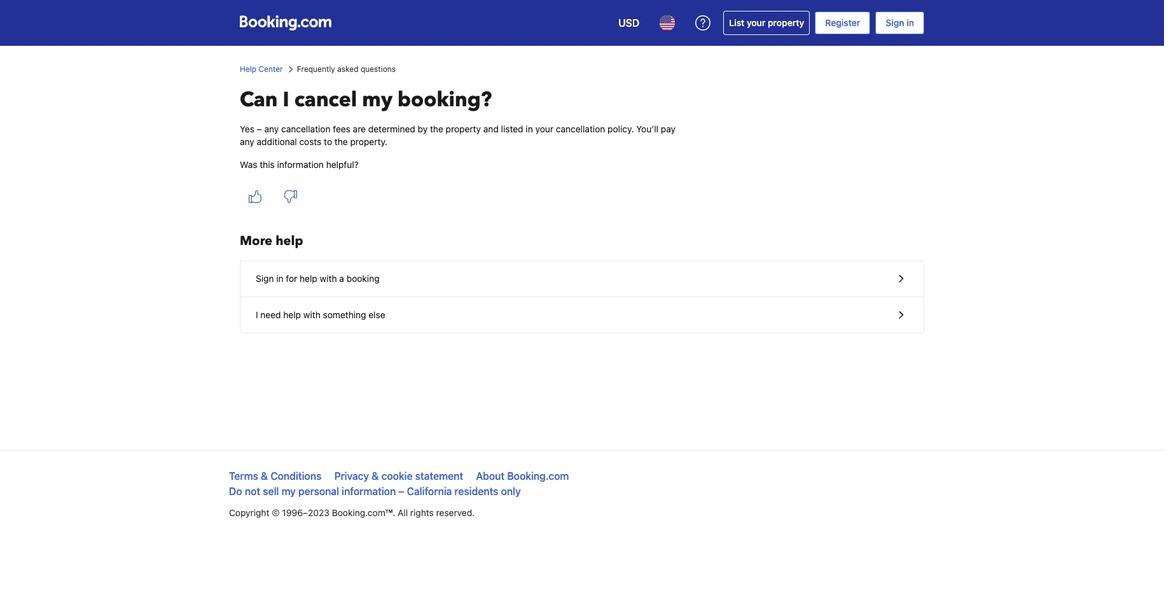 Task type: vqa. For each thing, say whether or not it's contained in the screenshot.
the right in
yes



Task type: locate. For each thing, give the bounding box(es) containing it.
2 & from the left
[[372, 470, 379, 482]]

my down conditions
[[282, 486, 296, 497]]

1 horizontal spatial property
[[768, 17, 805, 28]]

1 vertical spatial the
[[335, 136, 348, 147]]

1 vertical spatial with
[[304, 309, 321, 320]]

1 vertical spatial your
[[536, 123, 554, 134]]

0 horizontal spatial sign
[[256, 273, 274, 284]]

sign in for help with a booking
[[256, 273, 380, 284]]

helpful?
[[326, 159, 359, 170]]

0 vertical spatial i
[[283, 86, 289, 114]]

california
[[407, 486, 452, 497]]

this
[[260, 159, 275, 170]]

0 vertical spatial property
[[768, 17, 805, 28]]

information inside about booking.com do not sell my personal information – california residents only
[[342, 486, 396, 497]]

0 horizontal spatial cancellation
[[281, 123, 331, 134]]

else
[[369, 309, 385, 320]]

with left a
[[320, 273, 337, 284]]

help right for on the top left
[[300, 273, 317, 284]]

booking.com™.
[[332, 507, 395, 518]]

1 horizontal spatial in
[[526, 123, 533, 134]]

0 vertical spatial help
[[276, 232, 303, 250]]

– right yes
[[257, 123, 262, 134]]

&
[[261, 470, 268, 482], [372, 470, 379, 482]]

more help
[[240, 232, 303, 250]]

& up sell
[[261, 470, 268, 482]]

i
[[283, 86, 289, 114], [256, 309, 258, 320]]

listed
[[501, 123, 524, 134]]

– inside about booking.com do not sell my personal information – california residents only
[[399, 486, 405, 497]]

to
[[324, 136, 332, 147]]

1 vertical spatial property
[[446, 123, 481, 134]]

1 vertical spatial i
[[256, 309, 258, 320]]

in for sign in for help with a booking
[[276, 273, 284, 284]]

statement
[[415, 470, 463, 482]]

a
[[340, 273, 344, 284]]

0 vertical spatial your
[[747, 17, 766, 28]]

0 horizontal spatial &
[[261, 470, 268, 482]]

my down questions
[[362, 86, 393, 114]]

1 horizontal spatial –
[[399, 486, 405, 497]]

pay
[[661, 123, 676, 134]]

sign inside button
[[256, 273, 274, 284]]

your
[[747, 17, 766, 28], [536, 123, 554, 134]]

0 horizontal spatial my
[[282, 486, 296, 497]]

& up do not sell my personal information – california residents only "link"
[[372, 470, 379, 482]]

are
[[353, 123, 366, 134]]

0 horizontal spatial information
[[277, 159, 324, 170]]

can i cancel my booking?
[[240, 86, 492, 114]]

you'll
[[637, 123, 659, 134]]

0 vertical spatial in
[[907, 17, 915, 28]]

the down fees
[[335, 136, 348, 147]]

1 vertical spatial information
[[342, 486, 396, 497]]

your inside yes – any cancellation fees are determined by the property and listed in your cancellation policy. you'll pay any additional costs to the property.
[[536, 123, 554, 134]]

sign
[[886, 17, 905, 28], [256, 273, 274, 284]]

0 horizontal spatial i
[[256, 309, 258, 320]]

2 vertical spatial in
[[276, 273, 284, 284]]

1 horizontal spatial &
[[372, 470, 379, 482]]

sign left for on the top left
[[256, 273, 274, 284]]

privacy & cookie statement
[[335, 470, 463, 482]]

information
[[277, 159, 324, 170], [342, 486, 396, 497]]

any
[[264, 123, 279, 134], [240, 136, 254, 147]]

any up additional
[[264, 123, 279, 134]]

something
[[323, 309, 366, 320]]

residents
[[455, 486, 499, 497]]

your right listed
[[536, 123, 554, 134]]

sign right register
[[886, 17, 905, 28]]

with
[[320, 273, 337, 284], [304, 309, 321, 320]]

0 vertical spatial sign
[[886, 17, 905, 28]]

property left and
[[446, 123, 481, 134]]

need
[[261, 309, 281, 320]]

0 vertical spatial information
[[277, 159, 324, 170]]

2 horizontal spatial in
[[907, 17, 915, 28]]

my inside about booking.com do not sell my personal information – california residents only
[[282, 486, 296, 497]]

policy.
[[608, 123, 634, 134]]

1 & from the left
[[261, 470, 268, 482]]

0 horizontal spatial in
[[276, 273, 284, 284]]

register link
[[816, 11, 871, 34]]

not
[[245, 486, 260, 497]]

i right can on the left
[[283, 86, 289, 114]]

–
[[257, 123, 262, 134], [399, 486, 405, 497]]

questions
[[361, 64, 396, 74]]

– down privacy & cookie statement link
[[399, 486, 405, 497]]

0 horizontal spatial –
[[257, 123, 262, 134]]

your right list
[[747, 17, 766, 28]]

1 horizontal spatial information
[[342, 486, 396, 497]]

property
[[768, 17, 805, 28], [446, 123, 481, 134]]

1 vertical spatial help
[[300, 273, 317, 284]]

0 vertical spatial any
[[264, 123, 279, 134]]

any down yes
[[240, 136, 254, 147]]

1 vertical spatial –
[[399, 486, 405, 497]]

1 horizontal spatial sign
[[886, 17, 905, 28]]

my
[[362, 86, 393, 114], [282, 486, 296, 497]]

1 horizontal spatial the
[[430, 123, 444, 134]]

i left need
[[256, 309, 258, 320]]

– inside yes – any cancellation fees are determined by the property and listed in your cancellation policy. you'll pay any additional costs to the property.
[[257, 123, 262, 134]]

0 vertical spatial –
[[257, 123, 262, 134]]

booking?
[[398, 86, 492, 114]]

0 horizontal spatial any
[[240, 136, 254, 147]]

0 horizontal spatial your
[[536, 123, 554, 134]]

cancellation left policy.
[[556, 123, 606, 134]]

in inside button
[[276, 273, 284, 284]]

1 vertical spatial in
[[526, 123, 533, 134]]

information down costs
[[277, 159, 324, 170]]

help
[[276, 232, 303, 250], [300, 273, 317, 284], [283, 309, 301, 320]]

was
[[240, 159, 257, 170]]

sign for sign in
[[886, 17, 905, 28]]

only
[[501, 486, 521, 497]]

help right need
[[283, 309, 301, 320]]

information up the booking.com™.
[[342, 486, 396, 497]]

0 vertical spatial the
[[430, 123, 444, 134]]

1 vertical spatial sign
[[256, 273, 274, 284]]

determined
[[368, 123, 416, 134]]

1 vertical spatial any
[[240, 136, 254, 147]]

usd button
[[611, 8, 648, 38]]

in
[[907, 17, 915, 28], [526, 123, 533, 134], [276, 273, 284, 284]]

cancellation
[[281, 123, 331, 134], [556, 123, 606, 134]]

more
[[240, 232, 273, 250]]

1 vertical spatial my
[[282, 486, 296, 497]]

0 horizontal spatial property
[[446, 123, 481, 134]]

1 horizontal spatial cancellation
[[556, 123, 606, 134]]

the
[[430, 123, 444, 134], [335, 136, 348, 147]]

cancellation up costs
[[281, 123, 331, 134]]

asked
[[337, 64, 359, 74]]

with left something on the bottom of the page
[[304, 309, 321, 320]]

0 horizontal spatial the
[[335, 136, 348, 147]]

sign in for help with a booking button
[[241, 261, 924, 297]]

1 horizontal spatial i
[[283, 86, 289, 114]]

0 vertical spatial my
[[362, 86, 393, 114]]

the right by
[[430, 123, 444, 134]]

help right more
[[276, 232, 303, 250]]

additional
[[257, 136, 297, 147]]

property right list
[[768, 17, 805, 28]]

2 vertical spatial help
[[283, 309, 301, 320]]

terms & conditions link
[[229, 470, 322, 482]]

help center
[[240, 64, 283, 74]]

yes
[[240, 123, 255, 134]]

property.
[[350, 136, 388, 147]]



Task type: describe. For each thing, give the bounding box(es) containing it.
fees
[[333, 123, 351, 134]]

by
[[418, 123, 428, 134]]

list your property
[[730, 17, 805, 28]]

all
[[398, 507, 408, 518]]

1 horizontal spatial your
[[747, 17, 766, 28]]

sell
[[263, 486, 279, 497]]

sign in link
[[876, 11, 925, 34]]

sign for sign in for help with a booking
[[256, 273, 274, 284]]

booking
[[347, 273, 380, 284]]

1 cancellation from the left
[[281, 123, 331, 134]]

0 vertical spatial with
[[320, 273, 337, 284]]

list
[[730, 17, 745, 28]]

list your property link
[[724, 11, 810, 35]]

and
[[484, 123, 499, 134]]

& for terms
[[261, 470, 268, 482]]

booking.com online hotel reservations image
[[240, 15, 332, 31]]

register
[[826, 17, 861, 28]]

center
[[259, 64, 283, 74]]

frequently asked questions
[[297, 64, 396, 74]]

was this information helpful?
[[240, 159, 359, 170]]

terms & conditions
[[229, 470, 322, 482]]

1 horizontal spatial my
[[362, 86, 393, 114]]

costs
[[299, 136, 322, 147]]

conditions
[[271, 470, 322, 482]]

i need help with something else
[[256, 309, 385, 320]]

about booking.com do not sell my personal information – california residents only
[[229, 470, 569, 497]]

i inside i need help with something else button
[[256, 309, 258, 320]]

in inside yes – any cancellation fees are determined by the property and listed in your cancellation policy. you'll pay any additional costs to the property.
[[526, 123, 533, 134]]

1996–2023
[[282, 507, 330, 518]]

reserved.
[[436, 507, 475, 518]]

frequently
[[297, 64, 335, 74]]

for
[[286, 273, 297, 284]]

i need help with something else button
[[241, 297, 924, 333]]

copyright
[[229, 507, 270, 518]]

can
[[240, 86, 278, 114]]

usd
[[619, 17, 640, 29]]

yes – any cancellation fees are determined by the property and listed in your cancellation policy. you'll pay any additional costs to the property.
[[240, 123, 676, 147]]

terms
[[229, 470, 258, 482]]

do
[[229, 486, 242, 497]]

booking.com
[[507, 470, 569, 482]]

about booking.com link
[[476, 470, 569, 482]]

1 horizontal spatial any
[[264, 123, 279, 134]]

& for privacy
[[372, 470, 379, 482]]

help
[[240, 64, 257, 74]]

do not sell my personal information – california residents only link
[[229, 486, 521, 497]]

privacy & cookie statement link
[[335, 470, 463, 482]]

sign in for help with a booking link
[[241, 261, 924, 297]]

sign in
[[886, 17, 915, 28]]

cancel
[[295, 86, 357, 114]]

in for sign in
[[907, 17, 915, 28]]

help center button
[[240, 64, 283, 75]]

©
[[272, 507, 280, 518]]

cookie
[[382, 470, 413, 482]]

copyright © 1996–2023 booking.com™. all rights reserved.
[[229, 507, 475, 518]]

rights
[[410, 507, 434, 518]]

personal
[[299, 486, 339, 497]]

privacy
[[335, 470, 369, 482]]

2 cancellation from the left
[[556, 123, 606, 134]]

property inside yes – any cancellation fees are determined by the property and listed in your cancellation policy. you'll pay any additional costs to the property.
[[446, 123, 481, 134]]

about
[[476, 470, 505, 482]]



